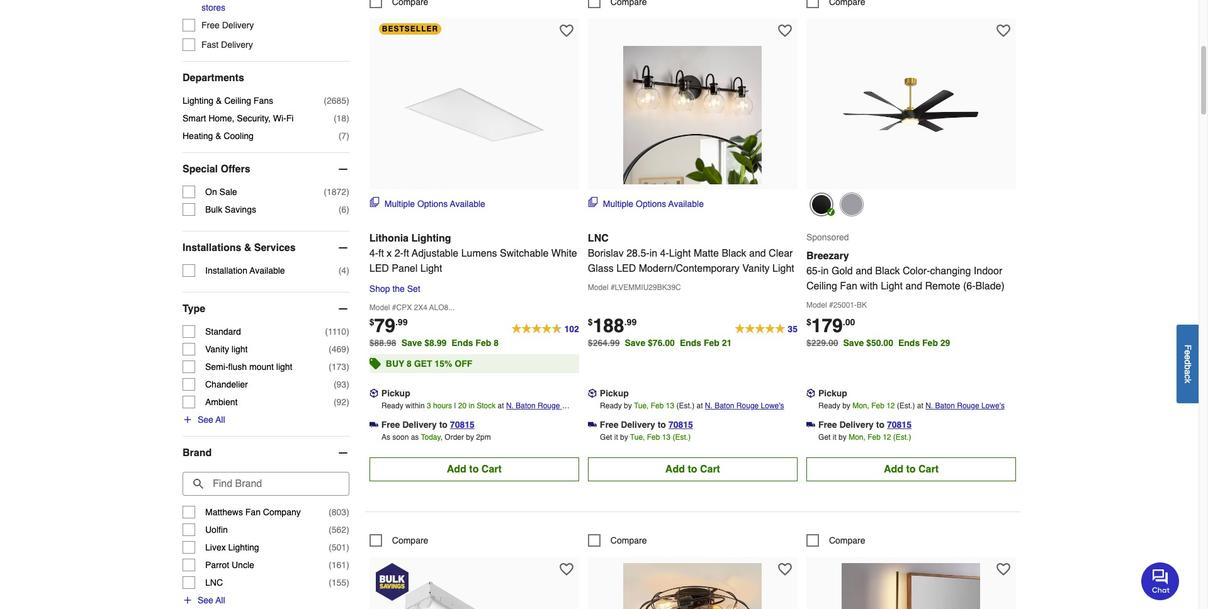 Task type: vqa. For each thing, say whether or not it's contained in the screenshot.


Task type: describe. For each thing, give the bounding box(es) containing it.
brand
[[183, 448, 212, 459]]

feb for 12
[[868, 433, 881, 442]]

to down get it by tue, feb 13 (est.)
[[688, 464, 697, 476]]

lighting & ceiling fans
[[183, 96, 273, 106]]

delivery for ready by mon, feb 12 (est.) at n. baton rouge lowe's
[[840, 420, 874, 430]]

blade)
[[976, 281, 1005, 292]]

special offers
[[183, 164, 250, 175]]

3
[[427, 402, 431, 411]]

1002262386 element
[[807, 535, 866, 547]]

lnc borislav 28.5-in 4-light matte black and clear glass led modern/contemporary vanity light
[[588, 233, 795, 275]]

free for ready by mon, feb 12 (est.) at n. baton rouge lowe's
[[819, 420, 837, 430]]

installations & services
[[183, 243, 296, 254]]

savings save $8.99 element
[[402, 338, 504, 348]]

( 4 )
[[339, 266, 349, 276]]

& for installations & services
[[244, 243, 251, 254]]

,
[[441, 433, 443, 442]]

70815 button for 12
[[887, 419, 912, 431]]

( for 469
[[329, 345, 332, 355]]

0 vertical spatial 8
[[494, 338, 499, 348]]

155
[[332, 578, 346, 588]]

1 vertical spatial heart outline image
[[560, 563, 574, 577]]

see for 1st see all button from the bottom
[[198, 596, 213, 606]]

antoine dclw028 modern industrial low profile 21-in black indoor flush mount cage ceiling fan with light and remote (3-blade) image
[[624, 564, 762, 610]]

actual price $179.00 element
[[807, 315, 855, 337]]

.00
[[843, 317, 855, 328]]

n. baton rouge lowe's button for ready by mon, feb 12 (est.) at n. baton rouge lowe's
[[926, 400, 1005, 413]]

to up get it by tue, feb 13 (est.)
[[658, 420, 666, 430]]

see all for 1st see all button from the bottom
[[198, 596, 225, 606]]

as
[[382, 433, 390, 442]]

bk
[[857, 301, 867, 310]]

minus image for installations & services
[[337, 242, 349, 255]]

get for get it by tue, feb 13 (est.)
[[600, 433, 612, 442]]

(6-
[[963, 281, 976, 292]]

led for 28.5-
[[617, 263, 636, 275]]

70815 button for |
[[450, 419, 475, 431]]

( 803 )
[[329, 508, 349, 518]]

multiple options available for lithonia lighting cpx 2x4 alo8 sww7 m2 4-ft x 2-ft adjustable lumens switchable white led panel light image
[[385, 199, 485, 209]]

1872
[[327, 187, 346, 197]]

( 1872 )
[[324, 187, 349, 197]]

add for first add to cart button from the right
[[884, 464, 904, 476]]

2 see all button from the top
[[183, 595, 225, 607]]

1 vertical spatial tue,
[[630, 433, 645, 442]]

order
[[445, 433, 464, 442]]

truck filled image for ready by mon, feb 12 (est.) at n. baton rouge lowe's
[[807, 421, 815, 430]]

) for ( 93 )
[[346, 380, 349, 390]]

0 vertical spatial 12
[[887, 402, 895, 411]]

free delivery
[[202, 20, 254, 30]]

savings save $50.00 element
[[844, 338, 956, 348]]

was price $88.98 element
[[370, 335, 402, 348]]

truck filled image for ready by tue, feb 13 (est.) at n. baton rouge lowe's
[[588, 421, 597, 430]]

f
[[1183, 345, 1193, 350]]

79
[[374, 315, 395, 337]]

) for ( 501 )
[[346, 543, 349, 553]]

baton inside n. baton rouge lowe's & nearby stores
[[213, 0, 236, 0]]

( for 161
[[329, 561, 332, 571]]

add to cart for third add to cart button from the right
[[447, 464, 502, 476]]

lithonia lighting 4-ft x 2-ft adjustable lumens switchable white led panel light
[[370, 233, 577, 275]]

fi
[[286, 114, 294, 124]]

c
[[1183, 375, 1193, 379]]

ends feb 29 element
[[899, 338, 956, 348]]

( 7 )
[[339, 131, 349, 141]]

92
[[337, 398, 346, 408]]

feb up get it by tue, feb 13 (est.)
[[651, 402, 664, 411]]

savings save $76.00 element
[[625, 338, 737, 348]]

( 562 )
[[329, 525, 349, 535]]

bestseller
[[382, 25, 438, 33]]

in inside breezary 65-in gold and black color-changing indoor ceiling fan with light and remote (6-blade)
[[821, 266, 829, 277]]

smart home, security, wi-fi
[[183, 114, 294, 124]]

borislav
[[588, 248, 624, 260]]

2 cart from the left
[[700, 464, 720, 476]]

3 cart from the left
[[919, 464, 939, 476]]

modern/contemporary
[[639, 263, 740, 275]]

type
[[183, 304, 205, 315]]

add to cart for second add to cart button from the left
[[666, 464, 720, 476]]

70815 for 12
[[887, 420, 912, 430]]

21
[[722, 338, 732, 348]]

# for 25001-bk
[[829, 301, 834, 310]]

102 button
[[512, 317, 579, 336]]

add to cart for first add to cart button from the right
[[884, 464, 939, 476]]

n. inside n. baton rouge lowe's & nearby stores
[[202, 0, 210, 0]]

( 2685 )
[[324, 96, 349, 106]]

1 ft from the left
[[378, 248, 384, 260]]

( for 2685
[[324, 96, 327, 106]]

501
[[332, 543, 346, 553]]

3 save from the left
[[844, 338, 864, 348]]

n. baton rouge lowe's button for ready within 3 hours | 20 in stock at n. baton rouge lowe's
[[506, 400, 579, 423]]

pickup for ready by mon, feb 12 (est.) at n. baton rouge lowe's
[[819, 389, 848, 399]]

bulk
[[205, 205, 222, 215]]

a
[[1183, 370, 1193, 375]]

model # cpx 2x4 alo8...
[[370, 304, 455, 312]]

feb for 29
[[923, 338, 938, 348]]

chat invite button image
[[1142, 562, 1180, 601]]

it for mon, feb 12
[[833, 433, 837, 442]]

special offers button
[[183, 153, 349, 186]]

) for ( 4 )
[[346, 266, 349, 276]]

) for ( 173 )
[[346, 362, 349, 372]]

multiple options available for lnc lvemmiu29bk39c borislav 28.5-in 4-light matte black and clear glass led modern/contemporary vanity light image
[[603, 199, 704, 209]]

led for 4-
[[370, 263, 389, 275]]

d
[[1183, 360, 1193, 365]]

35
[[788, 324, 798, 334]]

( for 1110
[[325, 327, 328, 337]]

shop the set
[[370, 284, 421, 294]]

0 vertical spatial mon,
[[853, 402, 870, 411]]

stores
[[202, 3, 226, 13]]

0 vertical spatial 13
[[666, 402, 675, 411]]

bulk savings
[[205, 205, 256, 215]]

) for ( 562 )
[[346, 525, 349, 535]]

$264.99
[[588, 338, 620, 348]]

( for 803
[[329, 508, 332, 518]]

services
[[254, 243, 296, 254]]

set
[[407, 284, 421, 294]]

( for 18
[[334, 114, 337, 124]]

black inside lnc borislav 28.5-in 4-light matte black and clear glass led modern/contemporary vanity light
[[722, 248, 747, 260]]

fans
[[254, 96, 273, 106]]

) for ( 6 )
[[346, 205, 349, 215]]

fast
[[202, 40, 219, 50]]

4- inside lithonia lighting 4-ft x 2-ft adjustable lumens switchable white led panel light
[[370, 248, 378, 260]]

( for 155
[[329, 578, 332, 588]]

(est.) up get it by mon, feb 12 (est.)
[[897, 402, 915, 411]]

sponsored
[[807, 232, 849, 243]]

gold
[[832, 266, 853, 277]]

save for 79
[[402, 338, 422, 348]]

lnc for lnc borislav 28.5-in 4-light matte black and clear glass led modern/contemporary vanity light
[[588, 233, 609, 244]]

0 vertical spatial ceiling
[[224, 96, 251, 106]]

n. baton rouge lowe's & nearby stores button
[[202, 0, 349, 14]]

nearby
[[305, 0, 332, 0]]

uncle
[[232, 561, 254, 571]]

lumens
[[461, 248, 497, 260]]

$ for 179
[[807, 317, 812, 328]]

was price $264.99 element
[[588, 335, 625, 348]]

ends for 188
[[680, 338, 702, 348]]

( for 562
[[329, 525, 332, 535]]

( 18 )
[[334, 114, 349, 124]]

) for ( 161 )
[[346, 561, 349, 571]]

model for model # lvemmiu29bk39c
[[588, 283, 609, 292]]

model for model # cpx 2x4 alo8...
[[370, 304, 390, 312]]

breezary
[[807, 251, 849, 262]]

lighting for livex lighting
[[228, 543, 259, 553]]

.99 for 188
[[625, 317, 637, 328]]

delivery down free delivery
[[221, 40, 253, 50]]

ready by tue, feb 13 (est.) at n. baton rouge lowe's
[[600, 402, 784, 411]]

home,
[[209, 114, 235, 124]]

model # 25001-bk
[[807, 301, 867, 310]]

feb up get it by mon, feb 12 (est.)
[[872, 402, 885, 411]]

to up ,
[[439, 420, 448, 430]]

delivery up fast delivery on the left top of the page
[[222, 20, 254, 30]]

1 e from the top
[[1183, 350, 1193, 355]]

alo8...
[[429, 304, 455, 312]]

livex lighting
[[205, 543, 259, 553]]

1110
[[328, 327, 346, 337]]

ready for ready within 3 hours | 20 in stock at n. baton rouge lowe's
[[382, 402, 403, 411]]

matte black image
[[840, 193, 864, 217]]

lithonia
[[370, 233, 409, 244]]

# for cpx 2x4 alo8...
[[392, 304, 396, 312]]

$ for 79
[[370, 317, 374, 328]]

( for 501
[[329, 543, 332, 553]]

Find Brand text field
[[183, 473, 349, 496]]

feb for 21
[[704, 338, 720, 348]]

fan inside breezary 65-in gold and black color-changing indoor ceiling fan with light and remote (6-blade)
[[840, 281, 858, 292]]

rouge inside ready within 3 hours | 20 in stock at n. baton rouge lowe's
[[538, 402, 560, 411]]

see all for second see all button from the bottom
[[198, 415, 225, 425]]

n. inside ready within 3 hours | 20 in stock at n. baton rouge lowe's
[[506, 402, 514, 411]]

ready for ready by tue, feb 13 (est.) at n. baton rouge lowe's
[[600, 402, 622, 411]]

cooling
[[224, 131, 254, 141]]

3 ends from the left
[[899, 338, 920, 348]]

( 1110 )
[[325, 327, 349, 337]]

lnc for lnc
[[205, 578, 223, 588]]

installations
[[183, 243, 241, 254]]

1 add to cart button from the left
[[370, 458, 579, 482]]

vanity inside lnc borislav 28.5-in 4-light matte black and clear glass led modern/contemporary vanity light
[[743, 263, 770, 275]]

f e e d b a c k
[[1183, 345, 1193, 383]]

$88.98 save $8.99 ends feb 8
[[370, 338, 499, 348]]

pickup for ready by tue, feb 13 (est.) at n. baton rouge lowe's
[[600, 389, 629, 399]]

25001-
[[834, 301, 857, 310]]

today
[[421, 433, 441, 442]]

( 501 )
[[329, 543, 349, 553]]

to down get it by mon, feb 12 (est.)
[[906, 464, 916, 476]]

compare for 1002262386 element
[[829, 536, 866, 546]]

1 vertical spatial 13
[[662, 433, 671, 442]]

pickup for ready within 3 hours | 20 in stock at n. baton rouge lowe's
[[381, 389, 410, 399]]

2 e from the top
[[1183, 355, 1193, 360]]

5014688797 element
[[588, 0, 647, 8]]

available for lnc lvemmiu29bk39c borislav 28.5-in 4-light matte black and clear glass led modern/contemporary vanity light image
[[669, 199, 704, 209]]

plus image for second see all button from the bottom
[[183, 415, 193, 425]]

1 vertical spatial 12
[[883, 433, 891, 442]]

1 vertical spatial light
[[276, 362, 293, 372]]

parrot
[[205, 561, 229, 571]]

803
[[332, 508, 346, 518]]

black inside breezary 65-in gold and black color-changing indoor ceiling fan with light and remote (6-blade)
[[876, 266, 900, 277]]

0 horizontal spatial 8
[[407, 359, 412, 369]]

in inside ready within 3 hours | 20 in stock at n. baton rouge lowe's
[[469, 402, 475, 411]]

2-
[[395, 248, 404, 260]]

buy
[[386, 359, 404, 369]]

1 all from the top
[[216, 415, 225, 425]]

0 vertical spatial heart outline image
[[778, 24, 792, 38]]

5000183157 element
[[370, 0, 428, 8]]

2 ft from the left
[[404, 248, 409, 260]]

multiple options available link for lnc lvemmiu29bk39c borislav 28.5-in 4-light matte black and clear glass led modern/contemporary vanity light image
[[588, 197, 704, 210]]

0 vertical spatial light
[[232, 345, 248, 355]]

the
[[393, 284, 405, 294]]

( for 173
[[329, 362, 332, 372]]

( for 1872
[[324, 187, 327, 197]]

(est.) down the ready by mon, feb 12 (est.) at n. baton rouge lowe's at right bottom
[[894, 433, 912, 442]]

lithonia lighting cpx 2x4 alo8 sww7 m2 4-ft x 2-ft adjustable lumens switchable white led panel light image
[[405, 46, 544, 185]]

( for 92
[[334, 398, 337, 408]]

to down the 2pm
[[469, 464, 479, 476]]

) for ( 155 )
[[346, 578, 349, 588]]

20
[[458, 402, 467, 411]]

# for lvemmiu29bk39c
[[611, 283, 615, 292]]

options for lithonia lighting cpx 2x4 alo8 sww7 m2 4-ft x 2-ft adjustable lumens switchable white led panel light image
[[417, 199, 448, 209]]

ends feb 8 element
[[452, 338, 504, 348]]

lvemmiu29bk39c
[[615, 283, 681, 292]]

delivery for ready by tue, feb 13 (est.) at n. baton rouge lowe's
[[621, 420, 655, 430]]

( 469 )
[[329, 345, 349, 355]]



Task type: locate. For each thing, give the bounding box(es) containing it.
0 horizontal spatial #
[[392, 304, 396, 312]]

70815 up order
[[450, 420, 475, 430]]

minus image up the 1110
[[337, 303, 349, 316]]

2 4- from the left
[[660, 248, 669, 260]]

562
[[332, 525, 346, 535]]

) for ( 1872 )
[[346, 187, 349, 197]]

multiple options available link
[[370, 197, 485, 210], [588, 197, 704, 210]]

4- right 28.5-
[[660, 248, 669, 260]]

2 options from the left
[[636, 199, 666, 209]]

2 vertical spatial in
[[469, 402, 475, 411]]

3 n. baton rouge lowe's button from the left
[[926, 400, 1005, 413]]

in down breezary
[[821, 266, 829, 277]]

breezary 25001-bk 65-in gold and black color-changing indoor ceiling fan with light and remote (6-blade) image
[[842, 46, 981, 185]]

1 ready from the left
[[382, 402, 403, 411]]

102
[[565, 324, 579, 334]]

2 save from the left
[[625, 338, 646, 348]]

12 ) from the top
[[346, 508, 349, 518]]

heart outline image
[[778, 24, 792, 38], [560, 563, 574, 577]]

2 all from the top
[[216, 596, 225, 606]]

( 155 )
[[329, 578, 349, 588]]

was price $229.00 element
[[807, 335, 844, 348]]

compare
[[392, 536, 428, 546], [611, 536, 647, 546], [829, 536, 866, 546]]

in
[[650, 248, 658, 260], [821, 266, 829, 277], [469, 402, 475, 411]]

jonathan  y jyl7022b makena minimalistic transitional 28-in w 1-light gold modern/contemporary led wall sconce image
[[842, 564, 981, 610]]

add to cart button down get it by mon, feb 12 (est.)
[[807, 458, 1016, 482]]

70815 button up order
[[450, 419, 475, 431]]

plus image
[[183, 415, 193, 425], [183, 596, 193, 606]]

5014190799 element
[[588, 535, 647, 547]]

savings
[[225, 205, 256, 215]]

1 horizontal spatial at
[[697, 402, 703, 411]]

1 horizontal spatial multiple options available
[[603, 199, 704, 209]]

with
[[860, 281, 878, 292]]

0 horizontal spatial available
[[250, 266, 285, 276]]

free up get it by tue, feb 13 (est.)
[[600, 420, 619, 430]]

minus image
[[337, 242, 349, 255], [337, 303, 349, 316], [337, 447, 349, 460]]

parrot uncle
[[205, 561, 254, 571]]

1 ends from the left
[[452, 338, 473, 348]]

( for 6
[[339, 205, 342, 215]]

free for ready by tue, feb 13 (est.) at n. baton rouge lowe's
[[600, 420, 619, 430]]

free down stores
[[202, 20, 220, 30]]

3 pickup from the left
[[819, 389, 848, 399]]

n.
[[202, 0, 210, 0], [506, 402, 514, 411], [705, 402, 713, 411], [926, 402, 933, 411]]

$76.00
[[648, 338, 675, 348]]

$ up was price $88.98 element
[[370, 317, 374, 328]]

2 multiple from the left
[[603, 199, 634, 209]]

13 down the ready by tue, feb 13 (est.) at n. baton rouge lowe's
[[662, 433, 671, 442]]

actual price $79.99 element
[[370, 315, 408, 337]]

70815 down the ready by tue, feb 13 (est.) at n. baton rouge lowe's
[[669, 420, 693, 430]]

lighting for lithonia lighting 4-ft x 2-ft adjustable lumens switchable white led panel light
[[412, 233, 451, 244]]

multiple options available link for lithonia lighting cpx 2x4 alo8 sww7 m2 4-ft x 2-ft adjustable lumens switchable white led panel light image
[[370, 197, 485, 210]]

2 horizontal spatial add to cart
[[884, 464, 939, 476]]

on sale
[[205, 187, 237, 197]]

0 vertical spatial all
[[216, 415, 225, 425]]

3 ) from the top
[[346, 131, 349, 141]]

heart outline image
[[560, 24, 574, 38], [997, 24, 1011, 38], [778, 563, 792, 577], [997, 563, 1011, 577]]

$ inside $ 79 .99
[[370, 317, 374, 328]]

0 horizontal spatial add
[[447, 464, 467, 476]]

3 70815 button from the left
[[887, 419, 912, 431]]

28.5-
[[627, 248, 650, 260]]

2 add to cart button from the left
[[588, 458, 798, 482]]

lighting up smart
[[183, 96, 214, 106]]

1 vertical spatial vanity
[[205, 345, 229, 355]]

1 horizontal spatial available
[[450, 199, 485, 209]]

2 70815 from the left
[[669, 420, 693, 430]]

lowe's inside n. baton rouge lowe's & nearby stores
[[267, 0, 294, 0]]

2 n. baton rouge lowe's button from the left
[[705, 400, 784, 413]]

) for ( 7 )
[[346, 131, 349, 141]]

add to cart down get it by tue, feb 13 (est.)
[[666, 464, 720, 476]]

& down the home,
[[215, 131, 221, 141]]

free delivery to 70815 up get it by mon, feb 12 (est.)
[[819, 420, 912, 430]]

70815 button down the ready by tue, feb 13 (est.) at n. baton rouge lowe's
[[669, 419, 693, 431]]

ready up get it by tue, feb 13 (est.)
[[600, 402, 622, 411]]

$88.98
[[370, 338, 397, 348]]

lnc up borislav
[[588, 233, 609, 244]]

0 horizontal spatial lighting
[[183, 96, 214, 106]]

& up the home,
[[216, 96, 222, 106]]

0 vertical spatial see all
[[198, 415, 225, 425]]

ambient
[[205, 398, 238, 408]]

0 horizontal spatial multiple options available link
[[370, 197, 485, 210]]

1 horizontal spatial pickup image
[[807, 389, 815, 398]]

black right matte
[[722, 248, 747, 260]]

1 see all button from the top
[[183, 414, 225, 427]]

12 down the ready by mon, feb 12 (est.) at n. baton rouge lowe's at right bottom
[[883, 433, 891, 442]]

available down the installations & services button
[[250, 266, 285, 276]]

1 truck filled image from the left
[[370, 421, 378, 430]]

wi-
[[273, 114, 286, 124]]

1 add to cart from the left
[[447, 464, 502, 476]]

light inside lithonia lighting 4-ft x 2-ft adjustable lumens switchable white led panel light
[[421, 263, 442, 275]]

lnc down parrot
[[205, 578, 223, 588]]

2 it from the left
[[833, 433, 837, 442]]

it for tue, feb 13
[[614, 433, 618, 442]]

3 truck filled image from the left
[[807, 421, 815, 430]]

free delivery to 70815 for mon,
[[819, 420, 912, 430]]

7 ) from the top
[[346, 327, 349, 337]]

model
[[588, 283, 609, 292], [807, 301, 827, 310], [370, 304, 390, 312]]

heating & cooling
[[183, 131, 254, 141]]

minus image inside type button
[[337, 303, 349, 316]]

0 horizontal spatial light
[[232, 345, 248, 355]]

)
[[346, 96, 349, 106], [346, 114, 349, 124], [346, 131, 349, 141], [346, 187, 349, 197], [346, 205, 349, 215], [346, 266, 349, 276], [346, 327, 349, 337], [346, 345, 349, 355], [346, 362, 349, 372], [346, 380, 349, 390], [346, 398, 349, 408], [346, 508, 349, 518], [346, 525, 349, 535], [346, 543, 349, 553], [346, 561, 349, 571], [346, 578, 349, 588]]

1 get from the left
[[600, 433, 612, 442]]

pickup image
[[370, 389, 378, 398], [807, 389, 815, 398]]

feb for 13
[[647, 433, 660, 442]]

1 see from the top
[[198, 415, 213, 425]]

1 horizontal spatial truck filled image
[[588, 421, 597, 430]]

& left nearby on the left
[[296, 0, 302, 0]]

1 vertical spatial black
[[876, 266, 900, 277]]

2 see all from the top
[[198, 596, 225, 606]]

1 70815 button from the left
[[450, 419, 475, 431]]

2 horizontal spatial model
[[807, 301, 827, 310]]

2 led from the left
[[617, 263, 636, 275]]

) for ( 92 )
[[346, 398, 349, 408]]

minus image for brand
[[337, 447, 349, 460]]

multiple up lithonia
[[385, 199, 415, 209]]

$ for 188
[[588, 317, 593, 328]]

lighting up uncle
[[228, 543, 259, 553]]

& for lighting & ceiling fans
[[216, 96, 222, 106]]

1 horizontal spatial ceiling
[[807, 281, 837, 292]]

65-
[[807, 266, 821, 277]]

smart
[[183, 114, 206, 124]]

baton inside ready within 3 hours | 20 in stock at n. baton rouge lowe's
[[516, 402, 536, 411]]

options for lnc lvemmiu29bk39c borislav 28.5-in 4-light matte black and clear glass led modern/contemporary vanity light image
[[636, 199, 666, 209]]

( for 4
[[339, 266, 342, 276]]

1 horizontal spatial and
[[856, 266, 873, 277]]

vanity
[[743, 263, 770, 275], [205, 345, 229, 355]]

compare inside 5014190799 element
[[611, 536, 647, 546]]

1 horizontal spatial compare
[[611, 536, 647, 546]]

1 free delivery to 70815 from the left
[[381, 420, 475, 430]]

2 horizontal spatial lighting
[[412, 233, 451, 244]]

feb left 21
[[704, 338, 720, 348]]

0 horizontal spatial multiple options available
[[385, 199, 485, 209]]

minus image down ( 92 )
[[337, 447, 349, 460]]

save for 188
[[625, 338, 646, 348]]

tue, down the ready by tue, feb 13 (est.) at n. baton rouge lowe's
[[630, 433, 645, 442]]

delivery up get it by mon, feb 12 (est.)
[[840, 420, 874, 430]]

company
[[263, 508, 301, 518]]

13 ) from the top
[[346, 525, 349, 535]]

0 horizontal spatial ready
[[382, 402, 403, 411]]

2 at from the left
[[697, 402, 703, 411]]

multiple options available
[[385, 199, 485, 209], [603, 199, 704, 209]]

departments element
[[183, 72, 349, 85]]

by
[[624, 402, 632, 411], [843, 402, 851, 411], [466, 433, 474, 442], [620, 433, 628, 442], [839, 433, 847, 442]]

see all down ambient
[[198, 415, 225, 425]]

2 horizontal spatial compare
[[829, 536, 866, 546]]

13
[[666, 402, 675, 411], [662, 433, 671, 442]]

70815 for |
[[450, 420, 475, 430]]

1 .99 from the left
[[395, 317, 408, 328]]

1 multiple from the left
[[385, 199, 415, 209]]

2 horizontal spatial pickup
[[819, 389, 848, 399]]

ready for ready by mon, feb 12 (est.) at n. baton rouge lowe's
[[819, 402, 841, 411]]

# up $ 179 .00
[[829, 301, 834, 310]]

lithonia lighting mnsll482ll40k80cri 4-ft 2-light cool white led strip light image
[[405, 564, 544, 610]]

add for third add to cart button from the right
[[447, 464, 467, 476]]

1 horizontal spatial add to cart
[[666, 464, 720, 476]]

16 ) from the top
[[346, 578, 349, 588]]

standard
[[205, 327, 241, 337]]

ends for 79
[[452, 338, 473, 348]]

vanity up semi-
[[205, 345, 229, 355]]

3 compare from the left
[[829, 536, 866, 546]]

pickup image down the tag filled icon
[[370, 389, 378, 398]]

led
[[370, 263, 389, 275], [617, 263, 636, 275]]

4 ) from the top
[[346, 187, 349, 197]]

2 pickup from the left
[[600, 389, 629, 399]]

adjustable
[[412, 248, 459, 260]]

vanity down clear on the top right of the page
[[743, 263, 770, 275]]

1 horizontal spatial add
[[666, 464, 685, 476]]

free up get it by mon, feb 12 (est.)
[[819, 420, 837, 430]]

lnc inside lnc borislav 28.5-in 4-light matte black and clear glass led modern/contemporary vanity light
[[588, 233, 609, 244]]

mon, down the ready by mon, feb 12 (est.) at n. baton rouge lowe's at right bottom
[[849, 433, 866, 442]]

5014043343 element
[[807, 0, 866, 8]]

1 horizontal spatial #
[[611, 283, 615, 292]]

70815 for 13
[[669, 420, 693, 430]]

ft left x
[[378, 248, 384, 260]]

add for second add to cart button from the left
[[666, 464, 685, 476]]

0 horizontal spatial ends
[[452, 338, 473, 348]]

2 70815 button from the left
[[669, 419, 693, 431]]

14 ) from the top
[[346, 543, 349, 553]]

& inside n. baton rouge lowe's & nearby stores
[[296, 0, 302, 0]]

0 vertical spatial and
[[749, 248, 766, 260]]

3 ready from the left
[[819, 402, 841, 411]]

0 vertical spatial lighting
[[183, 96, 214, 106]]

light
[[669, 248, 691, 260], [421, 263, 442, 275], [773, 263, 795, 275], [881, 281, 903, 292]]

compare for 1000704806 'element'
[[392, 536, 428, 546]]

&
[[296, 0, 302, 0], [216, 96, 222, 106], [215, 131, 221, 141], [244, 243, 251, 254]]

$264.99 save $76.00 ends feb 21
[[588, 338, 732, 348]]

plus image for 1st see all button from the bottom
[[183, 596, 193, 606]]

0 vertical spatial fan
[[840, 281, 858, 292]]

2 add to cart from the left
[[666, 464, 720, 476]]

delivery for ready within 3 hours | 20 in stock at n. baton rouge lowe's
[[403, 420, 437, 430]]

1 vertical spatial minus image
[[337, 303, 349, 316]]

in inside lnc borislav 28.5-in 4-light matte black and clear glass led modern/contemporary vanity light
[[650, 248, 658, 260]]

light right with
[[881, 281, 903, 292]]

2 ready from the left
[[600, 402, 622, 411]]

2 free delivery to 70815 from the left
[[600, 420, 693, 430]]

0 horizontal spatial pickup
[[381, 389, 410, 399]]

at inside ready within 3 hours | 20 in stock at n. baton rouge lowe's
[[498, 402, 504, 411]]

livex
[[205, 543, 226, 553]]

1 led from the left
[[370, 263, 389, 275]]

flush
[[228, 362, 247, 372]]

1 horizontal spatial fan
[[840, 281, 858, 292]]

18
[[337, 114, 346, 124]]

6 ) from the top
[[346, 266, 349, 276]]

) for ( 469 )
[[346, 345, 349, 355]]

0 vertical spatial minus image
[[337, 242, 349, 255]]

0 horizontal spatial compare
[[392, 536, 428, 546]]

0 horizontal spatial multiple
[[385, 199, 415, 209]]

1 horizontal spatial ready
[[600, 402, 622, 411]]

at for ready by tue, feb 13 (est.) at n. baton rouge lowe's
[[697, 402, 703, 411]]

light up modern/contemporary
[[669, 248, 691, 260]]

& inside button
[[244, 243, 251, 254]]

2 horizontal spatial and
[[906, 281, 923, 292]]

feb right $8.99
[[476, 338, 491, 348]]

3 at from the left
[[917, 402, 924, 411]]

1 see all from the top
[[198, 415, 225, 425]]

2 horizontal spatial save
[[844, 338, 864, 348]]

.99 inside $ 188 .99
[[625, 317, 637, 328]]

free delivery to 70815 for 3
[[381, 420, 475, 430]]

1 horizontal spatial options
[[636, 199, 666, 209]]

compare inside 1002262386 element
[[829, 536, 866, 546]]

pickup image for ready within 3 hours | 20 in stock at n. baton rouge lowe's
[[370, 389, 378, 398]]

see down ambient
[[198, 415, 213, 425]]

tue,
[[634, 402, 649, 411], [630, 433, 645, 442]]

2 ends from the left
[[680, 338, 702, 348]]

$ right 35
[[807, 317, 812, 328]]

see all button down parrot
[[183, 595, 225, 607]]

pickup right pickup image on the left bottom
[[600, 389, 629, 399]]

0 vertical spatial plus image
[[183, 415, 193, 425]]

at for ready by mon, feb 12 (est.) at n. baton rouge lowe's
[[917, 402, 924, 411]]

.99 up was price $264.99 element
[[625, 317, 637, 328]]

70815 button down the ready by mon, feb 12 (est.) at n. baton rouge lowe's at right bottom
[[887, 419, 912, 431]]

multiple for lithonia lighting cpx 2x4 alo8 sww7 m2 4-ft x 2-ft adjustable lumens switchable white led panel light image
[[385, 199, 415, 209]]

1 horizontal spatial lighting
[[228, 543, 259, 553]]

pickup up within
[[381, 389, 410, 399]]

add to cart button down get it by tue, feb 13 (est.)
[[588, 458, 798, 482]]

70815
[[450, 420, 475, 430], [669, 420, 693, 430], [887, 420, 912, 430]]

ends
[[452, 338, 473, 348], [680, 338, 702, 348], [899, 338, 920, 348]]

e up the d at the right of the page
[[1183, 350, 1193, 355]]

0 horizontal spatial vanity
[[205, 345, 229, 355]]

multiple options available up 28.5-
[[603, 199, 704, 209]]

mount
[[249, 362, 274, 372]]

1 options from the left
[[417, 199, 448, 209]]

5 ) from the top
[[346, 205, 349, 215]]

1 horizontal spatial cart
[[700, 464, 720, 476]]

multiple up borislav
[[603, 199, 634, 209]]

within
[[406, 402, 425, 411]]

0 horizontal spatial 70815 button
[[450, 419, 475, 431]]

0 horizontal spatial led
[[370, 263, 389, 275]]

1 vertical spatial plus image
[[183, 596, 193, 606]]

hours
[[433, 402, 452, 411]]

8 ) from the top
[[346, 345, 349, 355]]

11 ) from the top
[[346, 398, 349, 408]]

2 plus image from the top
[[183, 596, 193, 606]]

1 70815 from the left
[[450, 420, 475, 430]]

shop the set link
[[370, 282, 421, 297]]

3 free delivery to 70815 from the left
[[819, 420, 912, 430]]

2 ) from the top
[[346, 114, 349, 124]]

$ inside $ 179 .00
[[807, 317, 812, 328]]

12 up get it by mon, feb 12 (est.)
[[887, 402, 895, 411]]

fan
[[840, 281, 858, 292], [245, 508, 261, 518]]

( 173 )
[[329, 362, 349, 372]]

as
[[411, 433, 419, 442]]

light down clear on the top right of the page
[[773, 263, 795, 275]]

add down get it by mon, feb 12 (est.)
[[884, 464, 904, 476]]

ready
[[382, 402, 403, 411], [600, 402, 622, 411], [819, 402, 841, 411]]

2 add from the left
[[666, 464, 685, 476]]

options up 28.5-
[[636, 199, 666, 209]]

matte
[[694, 248, 719, 260]]

minus image
[[337, 163, 349, 176]]

lighting
[[183, 96, 214, 106], [412, 233, 451, 244], [228, 543, 259, 553]]

ceiling inside breezary 65-in gold and black color-changing indoor ceiling fan with light and remote (6-blade)
[[807, 281, 837, 292]]

10 ) from the top
[[346, 380, 349, 390]]

4-
[[370, 248, 378, 260], [660, 248, 669, 260]]

lowe's inside ready within 3 hours | 20 in stock at n. baton rouge lowe's
[[506, 414, 530, 423]]

(est.) up get it by tue, feb 13 (est.)
[[677, 402, 695, 411]]

matthews fan company
[[205, 508, 301, 518]]

1000704806 element
[[370, 535, 428, 547]]

type button
[[183, 293, 349, 326]]

1 minus image from the top
[[337, 242, 349, 255]]

93
[[337, 380, 346, 390]]

9 ) from the top
[[346, 362, 349, 372]]

changing
[[930, 266, 971, 277]]

light inside breezary 65-in gold and black color-changing indoor ceiling fan with light and remote (6-blade)
[[881, 281, 903, 292]]

ft
[[378, 248, 384, 260], [404, 248, 409, 260]]

minus image inside the installations & services button
[[337, 242, 349, 255]]

led down 28.5-
[[617, 263, 636, 275]]

) for ( 2685 )
[[346, 96, 349, 106]]

pickup image for ready by mon, feb 12 (est.) at n. baton rouge lowe's
[[807, 389, 815, 398]]

rouge inside n. baton rouge lowe's & nearby stores
[[238, 0, 264, 0]]

0 horizontal spatial cart
[[482, 464, 502, 476]]

2 multiple options available from the left
[[603, 199, 704, 209]]

2 horizontal spatial add to cart button
[[807, 458, 1016, 482]]

2 get from the left
[[819, 433, 831, 442]]

pickup image
[[588, 389, 597, 398]]

173
[[332, 362, 346, 372]]

1 horizontal spatial 4-
[[660, 248, 669, 260]]

.99 inside $ 79 .99
[[395, 317, 408, 328]]

0 horizontal spatial and
[[749, 248, 766, 260]]

2 .99 from the left
[[625, 317, 637, 328]]

1 vertical spatial see
[[198, 596, 213, 606]]

0 vertical spatial in
[[650, 248, 658, 260]]

0 horizontal spatial 4-
[[370, 248, 378, 260]]

1 horizontal spatial heart outline image
[[778, 24, 792, 38]]

lnc lvemmiu29bk39c borislav 28.5-in 4-light matte black and clear glass led modern/contemporary vanity light image
[[624, 46, 762, 185]]

) for ( 1110 )
[[346, 327, 349, 337]]

multiple options available link up adjustable at the top
[[370, 197, 485, 210]]

and inside lnc borislav 28.5-in 4-light matte black and clear glass led modern/contemporary vanity light
[[749, 248, 766, 260]]

f e e d b a c k button
[[1177, 325, 1199, 403]]

0 horizontal spatial 70815
[[450, 420, 475, 430]]

save left $76.00 at bottom
[[625, 338, 646, 348]]

) for ( 803 )
[[346, 508, 349, 518]]

model for model # 25001-bk
[[807, 301, 827, 310]]

2 see from the top
[[198, 596, 213, 606]]

available for lithonia lighting cpx 2x4 alo8 sww7 m2 4-ft x 2-ft adjustable lumens switchable white led panel light image
[[450, 199, 485, 209]]

free up as
[[381, 420, 400, 430]]

1 multiple options available from the left
[[385, 199, 485, 209]]

minus image inside brand button
[[337, 447, 349, 460]]

add down get it by tue, feb 13 (est.)
[[666, 464, 685, 476]]

1 horizontal spatial save
[[625, 338, 646, 348]]

add down order
[[447, 464, 467, 476]]

0 horizontal spatial ft
[[378, 248, 384, 260]]

1 horizontal spatial 70815
[[669, 420, 693, 430]]

( 6 )
[[339, 205, 349, 215]]

0 horizontal spatial free delivery to 70815
[[381, 420, 475, 430]]

2 horizontal spatial add
[[884, 464, 904, 476]]

and
[[749, 248, 766, 260], [856, 266, 873, 277], [906, 281, 923, 292]]

compare for 5014190799 element
[[611, 536, 647, 546]]

2 horizontal spatial free delivery to 70815
[[819, 420, 912, 430]]

4- left x
[[370, 248, 378, 260]]

ends up off
[[452, 338, 473, 348]]

( for 93
[[334, 380, 337, 390]]

0 horizontal spatial in
[[469, 402, 475, 411]]

1 add from the left
[[447, 464, 467, 476]]

1 horizontal spatial in
[[650, 248, 658, 260]]

ends feb 21 element
[[680, 338, 737, 348]]

n. baton rouge lowe's button for ready by tue, feb 13 (est.) at n. baton rouge lowe's
[[705, 400, 784, 413]]

multiple for lnc lvemmiu29bk39c borislav 28.5-in 4-light matte black and clear glass led modern/contemporary vanity light image
[[603, 199, 634, 209]]

save up get
[[402, 338, 422, 348]]

delivery up as
[[403, 420, 437, 430]]

1 cart from the left
[[482, 464, 502, 476]]

1 at from the left
[[498, 402, 504, 411]]

1 vertical spatial ceiling
[[807, 281, 837, 292]]

multiple options available link up 28.5-
[[588, 197, 704, 210]]

in right 20
[[469, 402, 475, 411]]

4- inside lnc borislav 28.5-in 4-light matte black and clear glass led modern/contemporary vanity light
[[660, 248, 669, 260]]

at
[[498, 402, 504, 411], [697, 402, 703, 411], [917, 402, 924, 411]]

semi-flush mount light
[[205, 362, 293, 372]]

feb for 8
[[476, 338, 491, 348]]

1 vertical spatial see all
[[198, 596, 225, 606]]

13 up get it by tue, feb 13 (est.)
[[666, 402, 675, 411]]

ends right $50.00
[[899, 338, 920, 348]]

2 horizontal spatial #
[[829, 301, 834, 310]]

|
[[454, 402, 456, 411]]

3 add to cart from the left
[[884, 464, 939, 476]]

$229.00 save $50.00 ends feb 29
[[807, 338, 951, 348]]

1 plus image from the top
[[183, 415, 193, 425]]

4
[[342, 266, 346, 276]]

2 minus image from the top
[[337, 303, 349, 316]]

0 horizontal spatial n. baton rouge lowe's button
[[506, 400, 579, 423]]

fast delivery
[[202, 40, 253, 50]]

2 pickup image from the left
[[807, 389, 815, 398]]

white
[[552, 248, 577, 260]]

ceiling up smart home, security, wi-fi
[[224, 96, 251, 106]]

e
[[1183, 350, 1193, 355], [1183, 355, 1193, 360]]

ready inside ready within 3 hours | 20 in stock at n. baton rouge lowe's
[[382, 402, 403, 411]]

1 n. baton rouge lowe's button from the left
[[506, 400, 579, 423]]

1 save from the left
[[402, 338, 422, 348]]

1 horizontal spatial get
[[819, 433, 831, 442]]

all down parrot
[[216, 596, 225, 606]]

15 ) from the top
[[346, 561, 349, 571]]

1 vertical spatial 8
[[407, 359, 412, 369]]

fan right matthews
[[245, 508, 261, 518]]

1 multiple options available link from the left
[[370, 197, 485, 210]]

model # lvemmiu29bk39c
[[588, 283, 681, 292]]

get for get it by mon, feb 12 (est.)
[[819, 433, 831, 442]]

sale
[[220, 187, 237, 197]]

0 horizontal spatial model
[[370, 304, 390, 312]]

tag filled image
[[370, 355, 381, 373]]

led down x
[[370, 263, 389, 275]]

$50.00
[[867, 338, 894, 348]]

see for second see all button from the bottom
[[198, 415, 213, 425]]

70815 down the ready by mon, feb 12 (est.) at n. baton rouge lowe's at right bottom
[[887, 420, 912, 430]]

ends right $76.00 at bottom
[[680, 338, 702, 348]]

0 horizontal spatial ceiling
[[224, 96, 251, 106]]

1 compare from the left
[[392, 536, 428, 546]]

ready left within
[[382, 402, 403, 411]]

1 pickup image from the left
[[370, 389, 378, 398]]

(est.) down the ready by tue, feb 13 (est.) at n. baton rouge lowe's
[[673, 433, 691, 442]]

rouge
[[238, 0, 264, 0], [538, 402, 560, 411], [737, 402, 759, 411], [957, 402, 980, 411]]

(
[[324, 96, 327, 106], [334, 114, 337, 124], [339, 131, 342, 141], [324, 187, 327, 197], [339, 205, 342, 215], [339, 266, 342, 276], [325, 327, 328, 337], [329, 345, 332, 355], [329, 362, 332, 372], [334, 380, 337, 390], [334, 398, 337, 408], [329, 508, 332, 518], [329, 525, 332, 535], [329, 543, 332, 553], [329, 561, 332, 571], [329, 578, 332, 588]]

chandelier
[[205, 380, 248, 390]]

0 horizontal spatial options
[[417, 199, 448, 209]]

0 horizontal spatial it
[[614, 433, 618, 442]]

2 $ from the left
[[588, 317, 593, 328]]

offers
[[221, 164, 250, 175]]

3 add from the left
[[884, 464, 904, 476]]

light right mount
[[276, 362, 293, 372]]

1 $ from the left
[[370, 317, 374, 328]]

actual price $188.99 element
[[588, 315, 637, 337]]

led inside lnc borislav 28.5-in 4-light matte black and clear glass led modern/contemporary vanity light
[[617, 263, 636, 275]]

2 multiple options available link from the left
[[588, 197, 704, 210]]

1 horizontal spatial 70815 button
[[669, 419, 693, 431]]

& for heating & cooling
[[215, 131, 221, 141]]

see down parrot
[[198, 596, 213, 606]]

free
[[202, 20, 220, 30], [381, 420, 400, 430], [600, 420, 619, 430], [819, 420, 837, 430]]

3 minus image from the top
[[337, 447, 349, 460]]

buy 8 get 15% off
[[386, 359, 472, 369]]

3 add to cart button from the left
[[807, 458, 1016, 482]]

light up flush
[[232, 345, 248, 355]]

0 vertical spatial see
[[198, 415, 213, 425]]

# up actual price $79.99 element
[[392, 304, 396, 312]]

0 vertical spatial vanity
[[743, 263, 770, 275]]

3 70815 from the left
[[887, 420, 912, 430]]

model up 79
[[370, 304, 390, 312]]

1 ) from the top
[[346, 96, 349, 106]]

70815 button for 13
[[669, 419, 693, 431]]

add to cart button down the 2pm
[[370, 458, 579, 482]]

1 vertical spatial mon,
[[849, 433, 866, 442]]

2 horizontal spatial 70815
[[887, 420, 912, 430]]

2 compare from the left
[[611, 536, 647, 546]]

1 4- from the left
[[370, 248, 378, 260]]

( 93 )
[[334, 380, 349, 390]]

0 horizontal spatial fan
[[245, 508, 261, 518]]

truck filled image
[[370, 421, 378, 430], [588, 421, 597, 430], [807, 421, 815, 430]]

gold and black image
[[810, 193, 834, 217]]

0 vertical spatial tue,
[[634, 402, 649, 411]]

1 it from the left
[[614, 433, 618, 442]]

2 horizontal spatial at
[[917, 402, 924, 411]]

free delivery to 70815 for tue,
[[600, 420, 693, 430]]

.99 down the cpx
[[395, 317, 408, 328]]

compare inside 1000704806 'element'
[[392, 536, 428, 546]]

1 pickup from the left
[[381, 389, 410, 399]]

$ inside $ 188 .99
[[588, 317, 593, 328]]

6
[[342, 205, 346, 215]]

tue, up get it by tue, feb 13 (est.)
[[634, 402, 649, 411]]

1 horizontal spatial 8
[[494, 338, 499, 348]]

12
[[887, 402, 895, 411], [883, 433, 891, 442]]

lighting inside lithonia lighting 4-ft x 2-ft adjustable lumens switchable white led panel light
[[412, 233, 451, 244]]

0 vertical spatial lnc
[[588, 233, 609, 244]]

1 vertical spatial and
[[856, 266, 873, 277]]

( for 7
[[339, 131, 342, 141]]

0 horizontal spatial truck filled image
[[370, 421, 378, 430]]

1 vertical spatial all
[[216, 596, 225, 606]]

add to cart down get it by mon, feb 12 (est.)
[[884, 464, 939, 476]]

2 truck filled image from the left
[[588, 421, 597, 430]]

special
[[183, 164, 218, 175]]

) for ( 18 )
[[346, 114, 349, 124]]

led inside lithonia lighting 4-ft x 2-ft adjustable lumens switchable white led panel light
[[370, 263, 389, 275]]

to up get it by mon, feb 12 (est.)
[[876, 420, 885, 430]]



